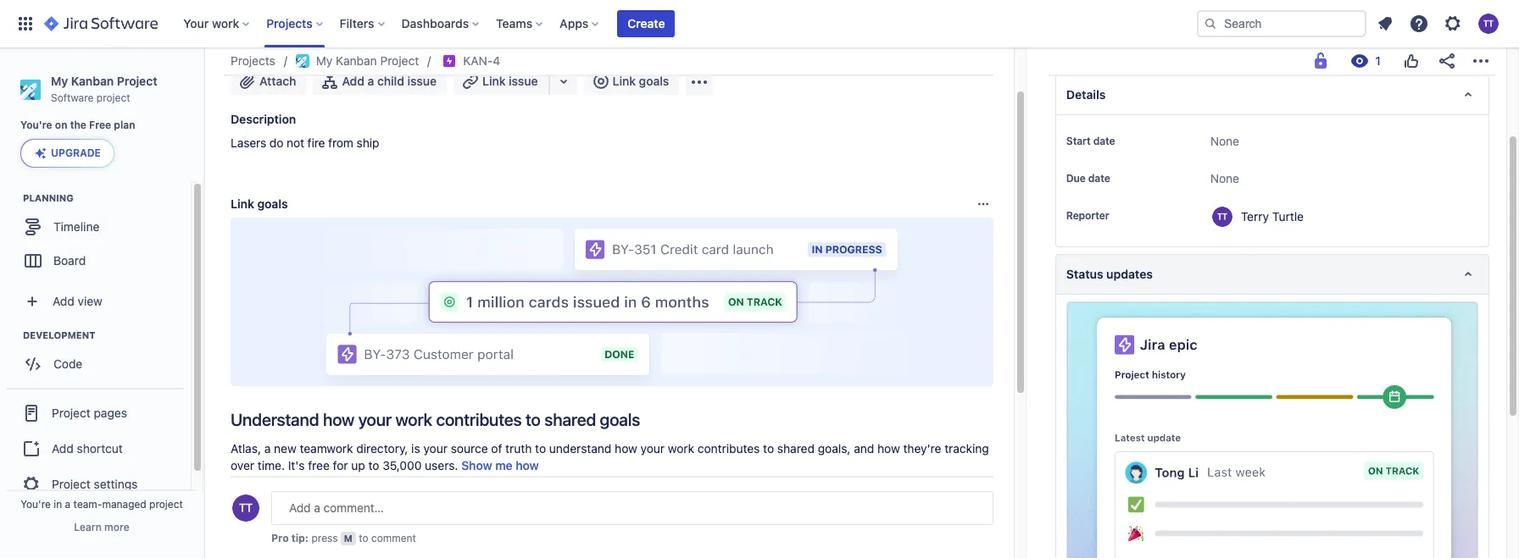 Task type: locate. For each thing, give the bounding box(es) containing it.
meatball menu image
[[977, 198, 990, 211]]

1 you're from the top
[[20, 119, 52, 132]]

date
[[1094, 135, 1116, 148], [1089, 172, 1111, 185]]

projects
[[266, 16, 313, 31], [231, 53, 275, 68]]

my for my kanban project
[[316, 53, 333, 68]]

project up plan
[[96, 91, 130, 104]]

1 horizontal spatial kanban
[[336, 53, 377, 68]]

link for the link issue button
[[482, 74, 506, 88]]

project right managed
[[149, 499, 183, 511]]

due date pin to top. only you can see pinned fields. image
[[1114, 172, 1127, 186]]

you're left in
[[20, 499, 51, 511]]

goals right link goals image
[[639, 74, 669, 88]]

a right in
[[65, 499, 71, 511]]

your
[[183, 16, 209, 31]]

add inside button
[[342, 74, 365, 88]]

add inside button
[[52, 442, 74, 456]]

code link
[[8, 348, 182, 382]]

work
[[212, 16, 239, 31]]

1 vertical spatial to
[[359, 533, 369, 545]]

development
[[23, 330, 95, 341]]

1 vertical spatial kanban
[[71, 74, 114, 88]]

my inside my kanban project software project
[[51, 74, 68, 88]]

0 vertical spatial not
[[388, 34, 417, 58]]

banner
[[0, 0, 1520, 47]]

add for add view
[[53, 294, 74, 309]]

not right the are
[[388, 34, 417, 58]]

projects for projects link
[[231, 53, 275, 68]]

project
[[380, 53, 419, 68], [117, 74, 157, 88], [52, 406, 91, 421], [52, 477, 91, 492]]

board
[[53, 253, 86, 268]]

add left view
[[53, 294, 74, 309]]

not
[[388, 34, 417, 58], [287, 136, 304, 150]]

status updates
[[1067, 267, 1153, 282]]

kanban inside my kanban project software project
[[71, 74, 114, 88]]

0 vertical spatial you're
[[20, 119, 52, 132]]

add
[[342, 74, 365, 88], [53, 294, 74, 309], [52, 442, 74, 456]]

1 horizontal spatial goals
[[639, 74, 669, 88]]

1 vertical spatial link goals
[[231, 197, 288, 211]]

learn
[[74, 521, 102, 534]]

0 horizontal spatial my
[[51, 74, 68, 88]]

link goals down lasers
[[231, 197, 288, 211]]

link for link goals button
[[613, 74, 636, 88]]

2 issue from the left
[[509, 74, 538, 88]]

software
[[51, 91, 94, 104]]

link issue
[[482, 74, 538, 88]]

a inside button
[[368, 74, 374, 88]]

planning group
[[8, 192, 190, 283]]

share image
[[1437, 51, 1458, 71]]

my right my kanban project 'icon'
[[316, 53, 333, 68]]

0 horizontal spatial to
[[359, 533, 369, 545]]

to right m
[[359, 533, 369, 545]]

my for my kanban project software project
[[51, 74, 68, 88]]

project inside my kanban project software project
[[117, 74, 157, 88]]

link
[[482, 74, 506, 88], [613, 74, 636, 88], [231, 197, 254, 211]]

1 vertical spatial a
[[65, 499, 71, 511]]

0 vertical spatial project
[[96, 91, 130, 104]]

planning
[[23, 193, 74, 204]]

due date
[[1067, 172, 1111, 185]]

team-
[[73, 499, 102, 511]]

shortcut
[[77, 442, 123, 456]]

not right do
[[287, 136, 304, 150]]

2 none from the top
[[1211, 171, 1240, 186]]

1 vertical spatial goals
[[257, 197, 288, 211]]

plan
[[114, 119, 135, 132]]

add inside dropdown button
[[53, 294, 74, 309]]

add down my kanban project link
[[342, 74, 365, 88]]

2 horizontal spatial link
[[613, 74, 636, 88]]

reporter
[[1067, 209, 1110, 222]]

1 issue from the left
[[408, 74, 437, 88]]

tip:
[[291, 533, 309, 545]]

1 vertical spatial add
[[53, 294, 74, 309]]

link down 4
[[482, 74, 506, 88]]

a left 'child'
[[368, 74, 374, 88]]

banner containing your work
[[0, 0, 1520, 47]]

issue
[[408, 74, 437, 88], [509, 74, 538, 88]]

link goals
[[613, 74, 669, 88], [231, 197, 288, 211]]

filters
[[340, 16, 374, 31]]

appswitcher icon image
[[15, 14, 36, 34]]

attach button
[[231, 68, 307, 95]]

goals inside button
[[639, 74, 669, 88]]

date right start
[[1094, 135, 1116, 148]]

learn more button
[[74, 521, 129, 535]]

project up plan
[[117, 74, 157, 88]]

0 horizontal spatial issue
[[408, 74, 437, 88]]

0 vertical spatial link goals
[[613, 74, 669, 88]]

0 vertical spatial goals
[[639, 74, 669, 88]]

0 vertical spatial kanban
[[336, 53, 377, 68]]

date for due date
[[1089, 172, 1111, 185]]

project up 'child'
[[380, 53, 419, 68]]

me
[[1265, 64, 1282, 79]]

1 horizontal spatial a
[[368, 74, 374, 88]]

add shortcut
[[52, 442, 123, 456]]

add view
[[53, 294, 102, 309]]

details
[[1067, 87, 1106, 102]]

0 vertical spatial a
[[368, 74, 374, 88]]

0 vertical spatial to
[[1250, 64, 1261, 79]]

you're left on
[[20, 119, 52, 132]]

issue inside the link issue button
[[509, 74, 538, 88]]

help image
[[1409, 14, 1430, 34]]

jira software image
[[44, 14, 158, 34], [44, 14, 158, 34]]

1 vertical spatial date
[[1089, 172, 1111, 185]]

do
[[270, 136, 284, 150]]

description
[[231, 112, 296, 126]]

1 vertical spatial my
[[51, 74, 68, 88]]

0 horizontal spatial link goals
[[231, 197, 288, 211]]

1 horizontal spatial to
[[1250, 64, 1261, 79]]

issue inside the add a child issue button
[[408, 74, 437, 88]]

add for add shortcut
[[52, 442, 74, 456]]

add left shortcut at the bottom left of page
[[52, 442, 74, 456]]

1 horizontal spatial issue
[[509, 74, 538, 88]]

projects button
[[261, 10, 330, 37]]

1 horizontal spatial project
[[149, 499, 183, 511]]

projects link
[[231, 51, 275, 71]]

0 vertical spatial my
[[316, 53, 333, 68]]

project inside my kanban project software project
[[96, 91, 130, 104]]

0 vertical spatial date
[[1094, 135, 1116, 148]]

labels
[[1067, 98, 1099, 110]]

0 horizontal spatial project
[[96, 91, 130, 104]]

project
[[96, 91, 130, 104], [149, 499, 183, 511]]

1 vertical spatial none
[[1211, 171, 1240, 186]]

0 vertical spatial projects
[[266, 16, 313, 31]]

1 none from the top
[[1211, 134, 1240, 148]]

link down lasers
[[231, 197, 254, 211]]

0 horizontal spatial kanban
[[71, 74, 114, 88]]

reporter pin to top. only you can see pinned fields. image
[[1113, 209, 1127, 223]]

timeline link
[[8, 211, 182, 244]]

1 vertical spatial projects
[[231, 53, 275, 68]]

2 you're from the top
[[20, 499, 51, 511]]

0 horizontal spatial a
[[65, 499, 71, 511]]

add view button
[[10, 285, 181, 319]]

actions image
[[1471, 51, 1492, 71]]

1 horizontal spatial link
[[482, 74, 506, 88]]

projects inside 'popup button'
[[266, 16, 313, 31]]

attach
[[259, 74, 296, 88]]

link right link goals image
[[613, 74, 636, 88]]

group
[[7, 389, 184, 509]]

0 vertical spatial add
[[342, 74, 365, 88]]

link inside button
[[482, 74, 506, 88]]

group containing project pages
[[7, 389, 184, 509]]

project pages link
[[7, 395, 184, 433]]

link inside button
[[613, 74, 636, 88]]

my up the "software"
[[51, 74, 68, 88]]

kanban for my kanban project
[[336, 53, 377, 68]]

details element
[[1056, 75, 1490, 115]]

0 horizontal spatial goals
[[257, 197, 288, 211]]

settings
[[94, 477, 138, 492]]

goals
[[639, 74, 669, 88], [257, 197, 288, 211]]

projects up attach
[[231, 53, 275, 68]]

you're
[[20, 119, 52, 132], [20, 499, 51, 511]]

date left 'due date pin to top. only you can see pinned fields.' icon
[[1089, 172, 1111, 185]]

timeline
[[53, 220, 100, 234]]

none
[[1211, 134, 1240, 148], [1211, 171, 1240, 186]]

kanban inside my kanban project link
[[336, 53, 377, 68]]

0 vertical spatial none
[[1211, 134, 1240, 148]]

vote options: no one has voted for this issue yet. image
[[1402, 51, 1422, 71]]

link goals button
[[584, 68, 679, 95]]

updates
[[1107, 267, 1153, 282]]

comment
[[371, 533, 416, 545]]

1 vertical spatial you're
[[20, 499, 51, 511]]

assignee
[[1067, 40, 1111, 53]]

1 horizontal spatial link goals
[[613, 74, 669, 88]]

more
[[104, 521, 129, 534]]

link goals right link goals image
[[613, 74, 669, 88]]

2 vertical spatial add
[[52, 442, 74, 456]]

my kanban project
[[316, 53, 419, 68]]

1 vertical spatial not
[[287, 136, 304, 150]]

date for start date
[[1094, 135, 1116, 148]]

development group
[[8, 329, 190, 387]]

projects up the
[[266, 16, 313, 31]]

goals down do
[[257, 197, 288, 211]]

in
[[54, 499, 62, 511]]

to left me in the top right of the page
[[1250, 64, 1261, 79]]

1 horizontal spatial my
[[316, 53, 333, 68]]

pages
[[94, 406, 127, 421]]

kanban
[[336, 53, 377, 68], [71, 74, 114, 88]]



Task type: describe. For each thing, give the bounding box(es) containing it.
status updates element
[[1056, 254, 1490, 295]]

primary element
[[10, 0, 1197, 47]]

none for due date
[[1211, 171, 1240, 186]]

planning image
[[3, 189, 23, 209]]

kan-
[[463, 53, 493, 68]]

link goals inside button
[[613, 74, 669, 88]]

learn more
[[74, 521, 129, 534]]

m
[[344, 533, 353, 544]]

lasers
[[300, 34, 352, 58]]

kan-4 link
[[463, 51, 500, 71]]

development image
[[3, 326, 23, 346]]

pro
[[271, 533, 289, 545]]

4
[[493, 53, 500, 68]]

unassigned
[[1241, 39, 1306, 54]]

start date
[[1067, 135, 1116, 148]]

none for start date
[[1211, 134, 1240, 148]]

you're in a team-managed project
[[20, 499, 183, 511]]

your work button
[[178, 10, 256, 37]]

profile image of terry turtle image
[[232, 495, 259, 522]]

free
[[89, 119, 111, 132]]

assign
[[1211, 64, 1247, 79]]

upgrade button
[[21, 140, 114, 167]]

board link
[[8, 244, 182, 278]]

settings image
[[1443, 14, 1464, 34]]

project settings link
[[7, 467, 184, 504]]

1 horizontal spatial not
[[388, 34, 417, 58]]

Search field
[[1197, 10, 1367, 37]]

projects for projects 'popup button'
[[266, 16, 313, 31]]

create button
[[618, 10, 675, 37]]

due
[[1067, 172, 1086, 185]]

search image
[[1204, 17, 1218, 31]]

1 vertical spatial project
[[149, 499, 183, 511]]

you're for you're on the free plan
[[20, 119, 52, 132]]

my kanban project software project
[[51, 74, 157, 104]]

kanban for my kanban project software project
[[71, 74, 114, 88]]

pro tip: press m to comment
[[271, 533, 416, 545]]

0 horizontal spatial not
[[287, 136, 304, 150]]

my kanban project image
[[296, 54, 309, 68]]

fire
[[308, 136, 325, 150]]

create
[[628, 16, 665, 31]]

turtle
[[1273, 209, 1304, 223]]

add a child issue
[[342, 74, 437, 88]]

status
[[1067, 267, 1104, 282]]

managed
[[102, 499, 146, 511]]

child
[[377, 74, 404, 88]]

0 horizontal spatial link
[[231, 197, 254, 211]]

project settings
[[52, 477, 138, 492]]

code
[[53, 357, 83, 371]]

my kanban project link
[[296, 51, 419, 71]]

kan-4
[[463, 53, 500, 68]]

assign to me
[[1211, 64, 1282, 79]]

start
[[1067, 135, 1091, 148]]

you're for you're in a team-managed project
[[20, 499, 51, 511]]

press
[[312, 533, 338, 545]]

on
[[55, 119, 67, 132]]

are
[[356, 34, 384, 58]]

sidebar navigation image
[[185, 68, 222, 102]]

firing
[[421, 34, 467, 58]]

add a child issue button
[[313, 68, 447, 95]]

add for add a child issue
[[342, 74, 365, 88]]

project up add shortcut
[[52, 406, 91, 421]]

link goals image
[[591, 71, 611, 92]]

notifications image
[[1375, 14, 1396, 34]]

terry turtle
[[1241, 209, 1304, 223]]

link issue button
[[454, 68, 550, 95]]

you're on the free plan
[[20, 119, 135, 132]]

from
[[328, 136, 354, 150]]

your work
[[183, 16, 239, 31]]

project up in
[[52, 477, 91, 492]]

your profile and settings image
[[1479, 14, 1499, 34]]

project pages
[[52, 406, 127, 421]]

upgrade
[[51, 147, 101, 160]]

to inside button
[[1250, 64, 1261, 79]]

filters button
[[335, 10, 390, 37]]

view
[[78, 294, 102, 309]]

assign to me button
[[1211, 64, 1472, 81]]

Add a comment… field
[[271, 492, 994, 526]]

add shortcut button
[[7, 433, 184, 467]]

lasers
[[231, 136, 266, 150]]

terry
[[1241, 209, 1269, 223]]

ship
[[357, 136, 379, 150]]

the
[[261, 34, 295, 58]]

the
[[70, 119, 86, 132]]

the lasers are not firing
[[261, 34, 467, 58]]

lasers do not fire from ship
[[231, 136, 379, 150]]



Task type: vqa. For each thing, say whether or not it's contained in the screenshot.
View all projects
no



